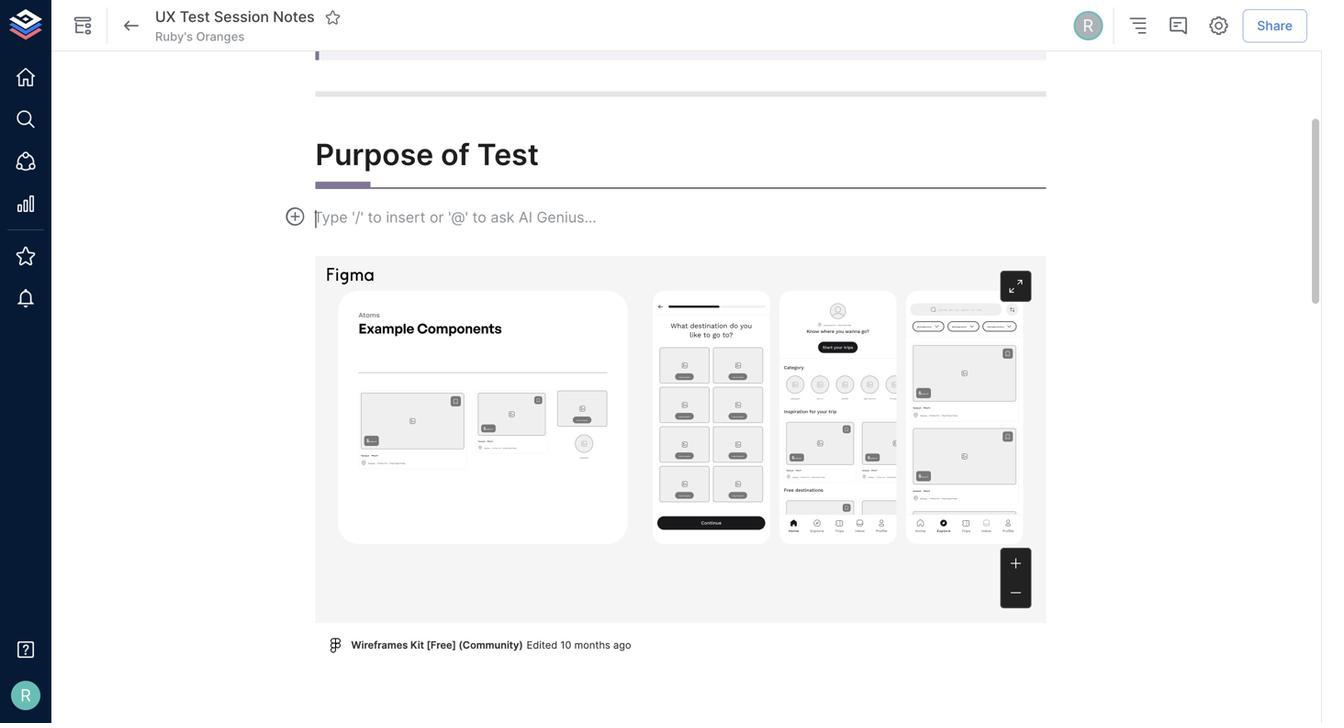 Task type: vqa. For each thing, say whether or not it's contained in the screenshot.
of
yes



Task type: locate. For each thing, give the bounding box(es) containing it.
1 vertical spatial test
[[477, 137, 539, 172]]

0 vertical spatial r button
[[1071, 8, 1106, 43]]

1 vertical spatial r
[[20, 686, 31, 706]]

r button
[[1071, 8, 1106, 43], [6, 676, 46, 716]]

show wiki image
[[72, 15, 94, 37]]

0 vertical spatial test
[[180, 8, 210, 26]]

r
[[1083, 15, 1094, 36], [20, 686, 31, 706]]

0 vertical spatial r
[[1083, 15, 1094, 36]]

purpose
[[315, 137, 434, 172]]

test
[[180, 8, 210, 26], [477, 137, 539, 172]]

test up ruby's oranges at the left top
[[180, 8, 210, 26]]

ruby's oranges link
[[155, 28, 245, 45]]

share button
[[1243, 9, 1308, 42]]

0 horizontal spatial r button
[[6, 676, 46, 716]]

comments image
[[1167, 15, 1189, 37]]

1 horizontal spatial r button
[[1071, 8, 1106, 43]]

share
[[1257, 18, 1293, 33]]

1 vertical spatial r button
[[6, 676, 46, 716]]

settings image
[[1208, 15, 1230, 37]]

test right of
[[477, 137, 539, 172]]

0 horizontal spatial r
[[20, 686, 31, 706]]

notes
[[273, 8, 315, 26]]

oranges
[[196, 29, 245, 44]]



Task type: describe. For each thing, give the bounding box(es) containing it.
purpose of test
[[315, 137, 539, 172]]

ruby's oranges
[[155, 29, 245, 44]]

1 horizontal spatial test
[[477, 137, 539, 172]]

ux test session notes
[[155, 8, 315, 26]]

go back image
[[120, 15, 142, 37]]

session
[[214, 8, 269, 26]]

of
[[441, 137, 470, 172]]

ux
[[155, 8, 176, 26]]

1 horizontal spatial r
[[1083, 15, 1094, 36]]

0 horizontal spatial test
[[180, 8, 210, 26]]

favorite image
[[325, 9, 341, 26]]

ruby's
[[155, 29, 193, 44]]

table of contents image
[[1127, 15, 1149, 37]]



